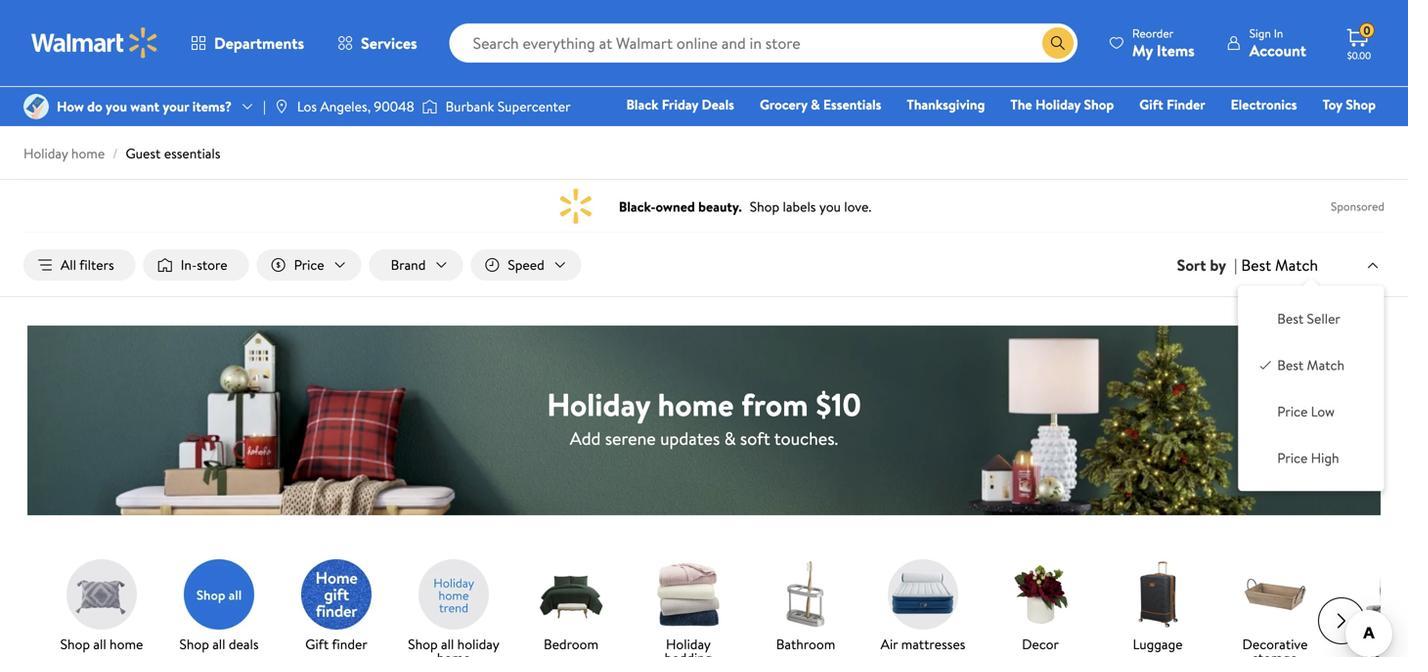 Task type: locate. For each thing, give the bounding box(es) containing it.
want
[[130, 97, 159, 116]]

price low
[[1278, 402, 1336, 421]]

match down seller at the right top of page
[[1308, 356, 1345, 375]]

sort and filter section element
[[0, 234, 1409, 297]]

best
[[1242, 254, 1272, 276], [1278, 309, 1304, 328], [1278, 356, 1304, 375]]

you
[[106, 97, 127, 116]]

| right by
[[1235, 254, 1238, 276]]

gift finder
[[306, 635, 368, 654]]

holiday up the home link
[[1036, 95, 1081, 114]]

1 horizontal spatial  image
[[422, 97, 438, 116]]

by
[[1211, 254, 1227, 276]]

all left the deals
[[213, 635, 226, 654]]

holiday bedding
[[665, 635, 713, 657]]

how
[[57, 97, 84, 116]]

updates
[[660, 426, 720, 451]]

3 all from the left
[[441, 635, 454, 654]]

services button
[[321, 20, 434, 67]]

home inside shop all holiday home
[[437, 649, 471, 657]]

home down shop all holiday home image in the bottom of the page
[[437, 649, 471, 657]]

electronics link
[[1223, 94, 1307, 115]]

next slide for chipmodulewithimages list image
[[1319, 598, 1366, 645]]

toy shop link
[[1315, 94, 1385, 115]]

sign in account
[[1250, 25, 1307, 61]]

holiday left the updates
[[547, 383, 650, 426]]

price inside dropdown button
[[294, 255, 324, 274]]

filters
[[79, 255, 114, 274]]

best match button
[[1238, 252, 1385, 278]]

price for price high
[[1278, 449, 1308, 468]]

best inside dropdown button
[[1242, 254, 1272, 276]]

price for price
[[294, 255, 324, 274]]

shop down shop all home image
[[60, 635, 90, 654]]

holiday home / guest essentials
[[23, 144, 221, 163]]

bedroom image
[[536, 560, 607, 630]]

luggage image
[[1123, 560, 1194, 630]]

2 all from the left
[[213, 635, 226, 654]]

price for price low
[[1278, 402, 1308, 421]]

items
[[1157, 40, 1195, 61]]

0 vertical spatial |
[[263, 97, 266, 116]]

shop left the deals
[[179, 635, 209, 654]]

90048
[[374, 97, 414, 116]]

black friday deals
[[627, 95, 735, 114]]

walmart+
[[1318, 122, 1377, 141]]

shop
[[1085, 95, 1115, 114], [1347, 95, 1377, 114], [60, 635, 90, 654], [179, 635, 209, 654], [408, 635, 438, 654]]

 image
[[422, 97, 438, 116], [274, 99, 289, 114]]

speed
[[508, 255, 545, 274]]

black
[[627, 95, 659, 114]]

one debit
[[1227, 122, 1293, 141]]

how do you want your items?
[[57, 97, 232, 116]]

& right grocery
[[811, 95, 820, 114]]

shop inside shop all holiday home
[[408, 635, 438, 654]]

0 horizontal spatial  image
[[274, 99, 289, 114]]

& left soft
[[725, 426, 736, 451]]

0 vertical spatial best match
[[1242, 254, 1319, 276]]

shop inside shop all deals link
[[179, 635, 209, 654]]

1 vertical spatial &
[[725, 426, 736, 451]]

price right store
[[294, 255, 324, 274]]

cleaning
[[1361, 635, 1409, 657]]

shop right toy
[[1347, 95, 1377, 114]]

option group
[[1255, 302, 1369, 476]]

home inside "holiday home from $10 add serene updates & soft touches."
[[658, 383, 734, 426]]

match up best seller on the top of page
[[1276, 254, 1319, 276]]

$10
[[816, 383, 862, 426]]

price
[[294, 255, 324, 274], [1278, 402, 1308, 421], [1278, 449, 1308, 468]]

holiday down how on the top of page
[[23, 144, 68, 163]]

all left holiday
[[441, 635, 454, 654]]

holiday inside "holiday bedding"
[[666, 635, 711, 654]]

home down shop all home image
[[110, 635, 143, 654]]

holiday inside "holiday home from $10 add serene updates & soft touches."
[[547, 383, 650, 426]]

bathroom link
[[755, 560, 857, 656]]

shop for shop all holiday home
[[408, 635, 438, 654]]

0 horizontal spatial all
[[93, 635, 106, 654]]

best match up best seller on the top of page
[[1242, 254, 1319, 276]]

price left low
[[1278, 402, 1308, 421]]

price high
[[1278, 449, 1340, 468]]

best seller
[[1278, 309, 1341, 328]]

1 horizontal spatial |
[[1235, 254, 1238, 276]]

gift finder link
[[286, 560, 387, 656]]

1 vertical spatial gift
[[306, 635, 329, 654]]

gift finder image
[[301, 560, 372, 630]]

the holiday shop
[[1011, 95, 1115, 114]]

all inside shop all holiday home
[[441, 635, 454, 654]]

toy shop home
[[1019, 95, 1377, 141]]

burbank supercenter
[[446, 97, 571, 116]]

holiday
[[458, 635, 500, 654]]

one debit link
[[1218, 121, 1302, 142]]

finder
[[1167, 95, 1206, 114]]

1 horizontal spatial &
[[811, 95, 820, 114]]

0 horizontal spatial &
[[725, 426, 736, 451]]

|
[[263, 97, 266, 116], [1235, 254, 1238, 276]]

0 vertical spatial &
[[811, 95, 820, 114]]

search icon image
[[1051, 35, 1066, 51]]

1 vertical spatial |
[[1235, 254, 1238, 276]]

2 vertical spatial price
[[1278, 449, 1308, 468]]

price left high
[[1278, 449, 1308, 468]]

shop inside toy shop home
[[1347, 95, 1377, 114]]

best right by
[[1242, 254, 1272, 276]]

1 horizontal spatial gift
[[1140, 95, 1164, 114]]

home left soft
[[658, 383, 734, 426]]

walmart+ link
[[1309, 121, 1385, 142]]

0 vertical spatial best
[[1242, 254, 1272, 276]]

2 horizontal spatial all
[[441, 635, 454, 654]]

shop inside shop all home link
[[60, 635, 90, 654]]

0 horizontal spatial |
[[263, 97, 266, 116]]

all for deals
[[213, 635, 226, 654]]

gift left 'finder'
[[306, 635, 329, 654]]

your
[[163, 97, 189, 116]]

best left seller at the right top of page
[[1278, 309, 1304, 328]]

Search search field
[[450, 23, 1078, 63]]

shop left holiday
[[408, 635, 438, 654]]

gift for gift finder
[[1140, 95, 1164, 114]]

registry link
[[1143, 121, 1210, 142]]

shop up fashion link
[[1085, 95, 1115, 114]]

0 vertical spatial price
[[294, 255, 324, 274]]

 image right '90048'
[[422, 97, 438, 116]]

1 horizontal spatial all
[[213, 635, 226, 654]]

fashion link
[[1072, 121, 1135, 142]]

brand
[[391, 255, 426, 274]]

toy
[[1323, 95, 1343, 114]]

best right best match radio
[[1278, 356, 1304, 375]]

holiday down 'holiday bedding' image
[[666, 635, 711, 654]]

bedroom link
[[521, 560, 622, 656]]

holiday for holiday bedding
[[666, 635, 711, 654]]

match
[[1276, 254, 1319, 276], [1308, 356, 1345, 375]]

0 horizontal spatial gift
[[306, 635, 329, 654]]

sort
[[1178, 254, 1207, 276]]

1 vertical spatial match
[[1308, 356, 1345, 375]]

 image
[[23, 94, 49, 119]]

Best Match radio
[[1258, 356, 1274, 372]]

| left los
[[263, 97, 266, 116]]

0 vertical spatial match
[[1276, 254, 1319, 276]]

shop all holiday home link
[[403, 560, 505, 657]]

match inside dropdown button
[[1276, 254, 1319, 276]]

electronics
[[1231, 95, 1298, 114]]

cleaning & floorcare image
[[1358, 560, 1409, 630]]

shop all home image
[[67, 560, 137, 630]]

gift left "finder"
[[1140, 95, 1164, 114]]

thanksgiving
[[907, 95, 986, 114]]

1 vertical spatial best match
[[1278, 356, 1345, 375]]

1 all from the left
[[93, 635, 106, 654]]

angeles,
[[320, 97, 371, 116]]

sponsored
[[1332, 198, 1385, 215]]

gift finder
[[1140, 95, 1206, 114]]

decorative storage
[[1243, 635, 1309, 657]]

registry
[[1151, 122, 1201, 141]]

1 vertical spatial price
[[1278, 402, 1308, 421]]

do
[[87, 97, 102, 116]]

air mattresses image
[[888, 560, 959, 630]]

bathroom image
[[771, 560, 841, 630]]

home link
[[1010, 121, 1064, 142]]

debit
[[1259, 122, 1293, 141]]

 image for burbank supercenter
[[422, 97, 438, 116]]

luggage
[[1133, 635, 1183, 654]]

0 vertical spatial gift
[[1140, 95, 1164, 114]]

best match right best match radio
[[1278, 356, 1345, 375]]

option group containing best seller
[[1255, 302, 1369, 476]]

 image left los
[[274, 99, 289, 114]]

store
[[197, 255, 228, 274]]

all
[[93, 635, 106, 654], [213, 635, 226, 654], [441, 635, 454, 654]]

all down shop all home image
[[93, 635, 106, 654]]



Task type: describe. For each thing, give the bounding box(es) containing it.
decor image
[[1006, 560, 1076, 630]]

holiday for holiday home from $10 add serene updates & soft touches.
[[547, 383, 650, 426]]

thanksgiving link
[[899, 94, 994, 115]]

reorder my items
[[1133, 25, 1195, 61]]

holiday for holiday home / guest essentials
[[23, 144, 68, 163]]

finder
[[332, 635, 368, 654]]

all filters button
[[23, 249, 136, 281]]

the
[[1011, 95, 1033, 114]]

shop all deals link
[[168, 560, 270, 656]]

departments button
[[174, 20, 321, 67]]

gift for gift finder
[[306, 635, 329, 654]]

all
[[61, 255, 76, 274]]

decorative storage image
[[1241, 560, 1311, 630]]

home
[[1019, 122, 1055, 141]]

all for holiday
[[441, 635, 454, 654]]

| inside sort and filter section element
[[1235, 254, 1238, 276]]

reorder
[[1133, 25, 1174, 42]]

shop for shop all deals
[[179, 635, 209, 654]]

& inside "holiday home from $10 add serene updates & soft touches."
[[725, 426, 736, 451]]

luggage link
[[1108, 560, 1209, 656]]

in-store button
[[144, 249, 249, 281]]

low
[[1312, 402, 1336, 421]]

holiday home from $10 add serene updates & soft touches.
[[547, 383, 862, 451]]

decorative
[[1243, 635, 1309, 654]]

Walmart Site-Wide search field
[[450, 23, 1078, 63]]

in-
[[181, 255, 197, 274]]

walmart image
[[31, 27, 159, 59]]

deals
[[229, 635, 259, 654]]

grocery
[[760, 95, 808, 114]]

holiday home from $10. image
[[27, 326, 1381, 516]]

essentials
[[824, 95, 882, 114]]

decor
[[1023, 635, 1060, 654]]

gift finder link
[[1131, 94, 1215, 115]]

shop for shop all home
[[60, 635, 90, 654]]

all filters
[[61, 255, 114, 274]]

storage
[[1253, 649, 1298, 657]]

black friday deals link
[[618, 94, 744, 115]]

sign
[[1250, 25, 1272, 42]]

/
[[113, 144, 118, 163]]

supercenter
[[498, 97, 571, 116]]

best match inside dropdown button
[[1242, 254, 1319, 276]]

burbank
[[446, 97, 495, 116]]

 image for los angeles, 90048
[[274, 99, 289, 114]]

guest
[[126, 144, 161, 163]]

holiday bedding image
[[654, 560, 724, 630]]

friday
[[662, 95, 699, 114]]

2 vertical spatial best
[[1278, 356, 1304, 375]]

fashion
[[1080, 122, 1126, 141]]

holiday bedding link
[[638, 560, 740, 657]]

los
[[297, 97, 317, 116]]

best match inside option group
[[1278, 356, 1345, 375]]

items?
[[192, 97, 232, 116]]

shop all holiday home
[[408, 635, 500, 657]]

seller
[[1308, 309, 1341, 328]]

home left /
[[71, 144, 105, 163]]

the holiday shop link
[[1002, 94, 1123, 115]]

departments
[[214, 32, 304, 54]]

$0.00
[[1348, 49, 1372, 62]]

deals
[[702, 95, 735, 114]]

shop all holiday home image
[[419, 560, 489, 630]]

touches.
[[775, 426, 839, 451]]

holiday home link
[[23, 144, 105, 163]]

my
[[1133, 40, 1154, 61]]

0
[[1364, 22, 1371, 39]]

shop inside the holiday shop link
[[1085, 95, 1115, 114]]

serene
[[605, 426, 656, 451]]

air
[[881, 635, 898, 654]]

sort by |
[[1178, 254, 1238, 276]]

home inside shop all home link
[[110, 635, 143, 654]]

decorative storage link
[[1225, 560, 1327, 657]]

bedroom
[[544, 635, 599, 654]]

account
[[1250, 40, 1307, 61]]

shop all image
[[184, 560, 254, 630]]

match inside option group
[[1308, 356, 1345, 375]]

brand button
[[370, 249, 463, 281]]

shop all home link
[[51, 560, 153, 656]]

bathroom
[[777, 635, 836, 654]]

soft
[[741, 426, 771, 451]]

high
[[1312, 449, 1340, 468]]

grocery & essentials
[[760, 95, 882, 114]]

decor link
[[990, 560, 1092, 656]]

air mattresses
[[881, 635, 966, 654]]

los angeles, 90048
[[297, 97, 414, 116]]

1 vertical spatial best
[[1278, 309, 1304, 328]]

from
[[742, 383, 809, 426]]

price button
[[257, 249, 362, 281]]

speed button
[[471, 249, 582, 281]]

one
[[1227, 122, 1256, 141]]

all for home
[[93, 635, 106, 654]]

in-store
[[181, 255, 228, 274]]

grocery & essentials link
[[751, 94, 891, 115]]

essentials
[[164, 144, 221, 163]]



Task type: vqa. For each thing, say whether or not it's contained in the screenshot.
Cyber Monday Deals IMAGE
no



